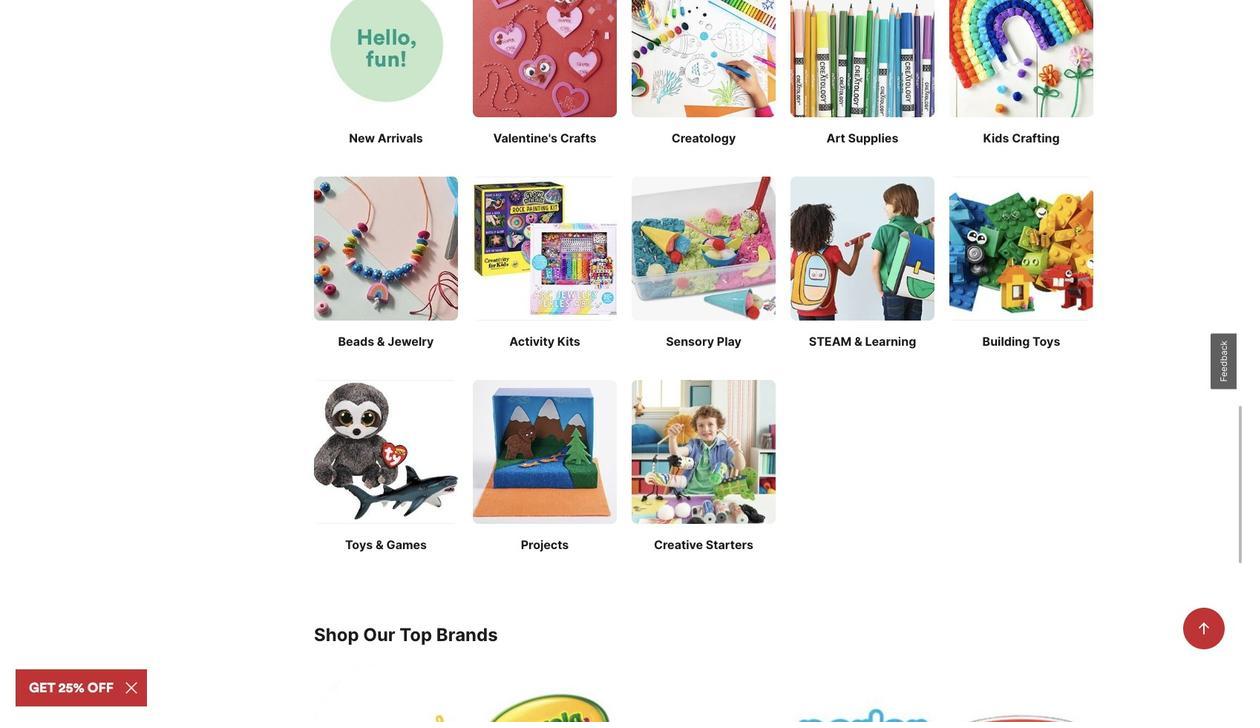 Task type: describe. For each thing, give the bounding box(es) containing it.
& for jewelry
[[377, 333, 385, 348]]

creative starters image
[[632, 379, 776, 523]]

projects
[[521, 537, 569, 552]]

sensory play link
[[632, 176, 776, 350]]

kids crafting link
[[950, 0, 1094, 146]]

valentine's crafts
[[494, 130, 597, 145]]

new arrivals image
[[314, 0, 458, 116]]

steam
[[809, 333, 852, 348]]

kits
[[558, 333, 581, 348]]

building
[[983, 333, 1031, 348]]

crayola image
[[473, 663, 617, 723]]

creatology
[[672, 130, 736, 145]]

building toys image
[[950, 176, 1094, 320]]

our
[[363, 624, 396, 645]]

perler image
[[791, 663, 935, 723]]

jewelry
[[388, 333, 434, 348]]

art supplies image
[[791, 0, 935, 116]]

steam & learning image
[[791, 176, 935, 320]]

crafting
[[1013, 130, 1060, 145]]

valentine's
[[494, 130, 558, 145]]

melissa & doug image
[[950, 663, 1094, 723]]

beads & jewelry link
[[314, 176, 458, 350]]

activity kits image
[[473, 176, 617, 320]]

sensory
[[666, 333, 715, 348]]

top
[[400, 624, 432, 645]]

new arrivals link
[[314, 0, 458, 146]]

toys & games
[[345, 537, 427, 552]]

art
[[827, 130, 846, 145]]

0 horizontal spatial toys
[[345, 537, 373, 552]]

creatology image
[[632, 0, 776, 116]]

shop
[[314, 624, 359, 645]]

activity kits
[[510, 333, 581, 348]]

creatology™ image
[[314, 663, 458, 723]]

new arrivals
[[349, 130, 423, 145]]

activity kits link
[[473, 176, 617, 350]]

brands
[[437, 624, 498, 645]]

valentine's crafts link
[[473, 0, 617, 146]]

steam & learning
[[809, 333, 917, 348]]

games
[[387, 537, 427, 552]]



Task type: locate. For each thing, give the bounding box(es) containing it.
new
[[349, 130, 375, 145]]

learning
[[866, 333, 917, 348]]

kinetic sand image
[[632, 663, 776, 723]]

projects image
[[473, 379, 617, 523]]

beads & jewelry
[[338, 333, 434, 348]]

creative starters
[[654, 537, 754, 552]]

creatology link
[[632, 0, 776, 146]]

& left games
[[376, 537, 384, 552]]

toys
[[1033, 333, 1061, 348], [345, 537, 373, 552]]

projects link
[[473, 379, 617, 553]]

beads
[[338, 333, 374, 348]]

activity
[[510, 333, 555, 348]]

creative
[[654, 537, 704, 552]]

crafts
[[561, 130, 597, 145]]

kids
[[984, 130, 1010, 145]]

beads & jewelry image
[[314, 176, 458, 320]]

kids crafting image
[[950, 0, 1094, 116]]

kids crafting
[[984, 130, 1060, 145]]

& inside steam & learning link
[[855, 333, 863, 348]]

art supplies
[[827, 130, 899, 145]]

valentine's crafts image
[[473, 0, 617, 116]]

1 vertical spatial toys
[[345, 537, 373, 552]]

sensory play
[[666, 333, 742, 348]]

& for games
[[376, 537, 384, 552]]

art supplies link
[[791, 0, 935, 146]]

building toys link
[[950, 176, 1094, 350]]

& right beads
[[377, 333, 385, 348]]

steam & learning link
[[791, 176, 935, 350]]

play
[[717, 333, 742, 348]]

toys right building
[[1033, 333, 1061, 348]]

arrivals
[[378, 130, 423, 145]]

sensory play image
[[632, 176, 776, 320]]

building toys
[[983, 333, 1061, 348]]

supplies
[[849, 130, 899, 145]]

& right steam
[[855, 333, 863, 348]]

& for learning
[[855, 333, 863, 348]]

0 vertical spatial toys
[[1033, 333, 1061, 348]]

& inside toys & games link
[[376, 537, 384, 552]]

toys & games link
[[314, 379, 458, 553]]

creative starters link
[[632, 379, 776, 553]]

toys left games
[[345, 537, 373, 552]]

starters
[[706, 537, 754, 552]]

&
[[377, 333, 385, 348], [855, 333, 863, 348], [376, 537, 384, 552]]

& inside beads & jewelry link
[[377, 333, 385, 348]]

1 horizontal spatial toys
[[1033, 333, 1061, 348]]

toys & games image
[[314, 379, 458, 523]]

shop our top brands
[[314, 624, 498, 645]]



Task type: vqa. For each thing, say whether or not it's contained in the screenshot.
second PST from left
no



